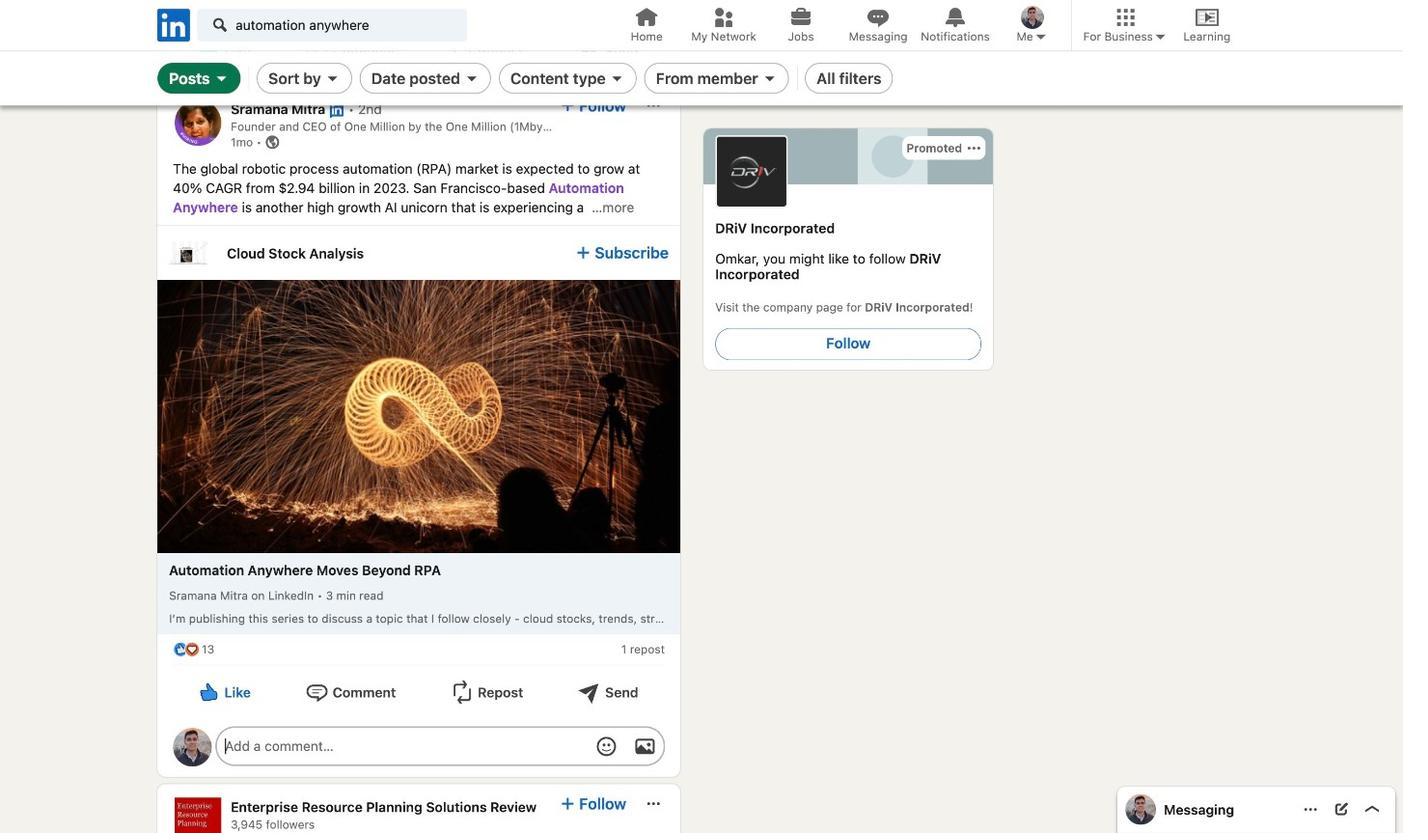 Task type: describe. For each thing, give the bounding box(es) containing it.
from member filter. clicking this button displays all from member filter options. image
[[763, 70, 778, 86]]

open messenger dropdown menu image
[[1304, 802, 1319, 818]]

date posted filter. clicking this button displays all date posted filter options. image
[[464, 70, 480, 86]]

like image for love image
[[173, 642, 188, 658]]

enterprise resource planning solutions review, graphic. image
[[175, 798, 221, 833]]

open control menu for post by enterprise resource planning solutions review image
[[646, 796, 661, 812]]

1 like image from the top
[[198, 40, 221, 63]]

open emoji keyboard image
[[595, 735, 618, 758]]

0 vertical spatial omkar savant image
[[173, 728, 212, 767]]

sramana mitra, graphic. image
[[175, 100, 221, 146]]

love image
[[185, 642, 200, 658]]

like image for 'insightful' icon on the left of the page
[[173, 1, 188, 16]]

Search text field
[[197, 9, 467, 42]]



Task type: locate. For each thing, give the bounding box(es) containing it.
content type filter. clicking this button displays all content type filter options. image
[[610, 70, 625, 86]]

2 like image from the top
[[173, 642, 188, 658]]

linkedin image
[[154, 5, 193, 45], [154, 5, 193, 45]]

for business image
[[1154, 29, 1169, 44]]

insightful image
[[185, 1, 200, 16]]

filter by: posts image
[[214, 70, 229, 86]]

1 vertical spatial like image
[[173, 642, 188, 658]]

like image
[[198, 40, 221, 63], [198, 681, 221, 704]]

sort by filter. clicking this button displays all sort by filter options. image
[[325, 70, 341, 86]]

open article: automation anywhere moves beyond rpa by sramana mitra • 3 min read image
[[158, 280, 681, 553]]

1 vertical spatial omkar savant image
[[1126, 795, 1157, 825]]

1 vertical spatial like image
[[198, 681, 221, 704]]

cloud stock analysis, graphic. image
[[169, 233, 208, 272]]

like image down love image
[[198, 681, 221, 704]]

0 horizontal spatial omkar savant image
[[173, 728, 212, 767]]

1 horizontal spatial omkar savant image
[[1126, 795, 1157, 825]]

2 like image from the top
[[198, 681, 221, 704]]

0 vertical spatial like image
[[198, 40, 221, 63]]

add a photo image
[[634, 735, 657, 758]]

Text editor for creating content text field
[[225, 737, 578, 757]]

0 vertical spatial like image
[[173, 1, 188, 16]]

1 like image from the top
[[173, 1, 188, 16]]

open control menu for post by sramana mitra image
[[646, 98, 661, 113]]

like image
[[173, 1, 188, 16], [173, 642, 188, 658]]

omkar savant image
[[173, 728, 212, 767], [1126, 795, 1157, 825]]

like image up filter by: posts icon
[[198, 40, 221, 63]]

omkar savant image
[[1022, 6, 1045, 29]]

small image
[[1034, 29, 1049, 44]]



Task type: vqa. For each thing, say whether or not it's contained in the screenshot.
Open control menu for post by Shraddha Kesharwani icon
no



